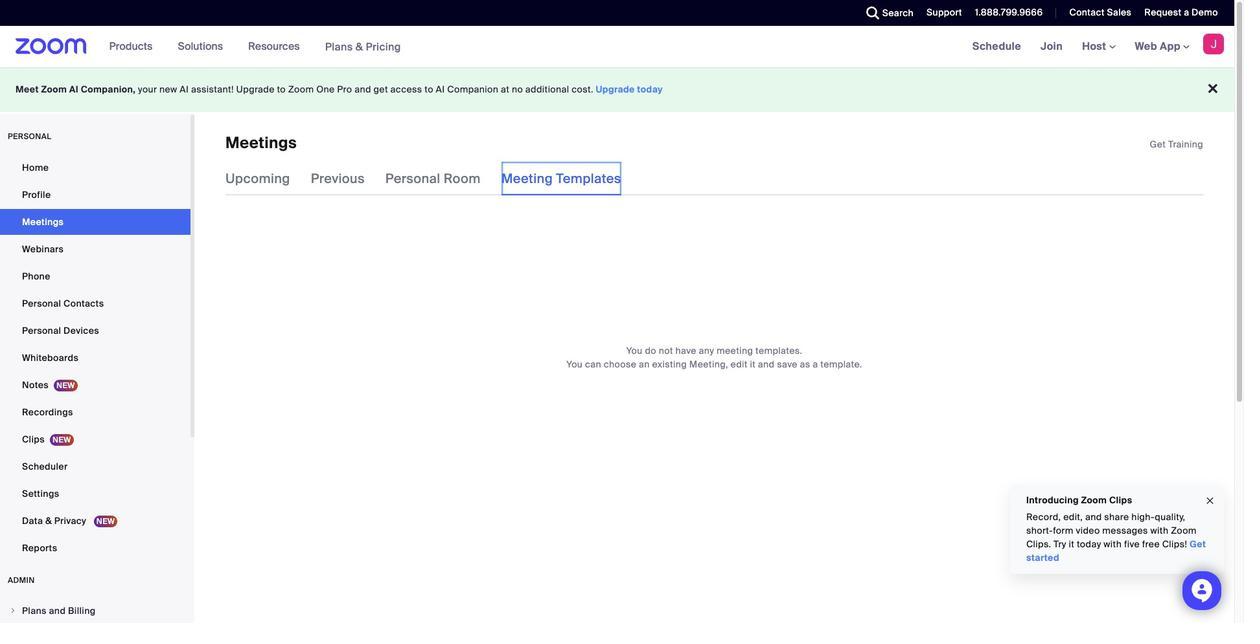 Task type: locate. For each thing, give the bounding box(es) containing it.
and left billing
[[49, 606, 66, 618]]

settings link
[[0, 481, 191, 507]]

0 horizontal spatial today
[[637, 84, 663, 95]]

upgrade
[[236, 84, 275, 95], [596, 84, 635, 95]]

1 upgrade from the left
[[236, 84, 275, 95]]

to down resources dropdown button
[[277, 84, 286, 95]]

resources
[[248, 40, 300, 53]]

save
[[777, 359, 798, 371]]

plans inside menu item
[[22, 606, 47, 618]]

it right try
[[1069, 539, 1074, 551]]

1 horizontal spatial meetings
[[225, 133, 297, 153]]

can
[[585, 359, 601, 371]]

web
[[1135, 40, 1157, 53]]

0 horizontal spatial a
[[813, 359, 818, 371]]

plans right right image
[[22, 606, 47, 618]]

room
[[444, 171, 481, 188]]

close image
[[1205, 494, 1216, 509]]

personal contacts link
[[0, 291, 191, 317]]

it
[[750, 359, 756, 371], [1069, 539, 1074, 551]]

you left can
[[567, 359, 583, 371]]

an
[[639, 359, 650, 371]]

0 horizontal spatial upgrade
[[236, 84, 275, 95]]

and down templates.
[[758, 359, 775, 371]]

short-
[[1026, 526, 1053, 537]]

0 horizontal spatial with
[[1104, 539, 1122, 551]]

additional
[[525, 84, 569, 95]]

upgrade right cost.
[[596, 84, 635, 95]]

1 vertical spatial a
[[813, 359, 818, 371]]

2 vertical spatial personal
[[22, 325, 61, 337]]

get training
[[1150, 139, 1203, 150]]

personal devices
[[22, 325, 99, 337]]

personal for personal room
[[385, 171, 440, 188]]

ai left companion,
[[69, 84, 78, 95]]

zoom logo image
[[16, 38, 87, 54]]

& inside personal menu menu
[[45, 516, 52, 527]]

it right edit
[[750, 359, 756, 371]]

sales
[[1107, 6, 1132, 18]]

1 vertical spatial &
[[45, 516, 52, 527]]

demo
[[1192, 6, 1218, 18]]

clips.
[[1026, 539, 1051, 551]]

you
[[626, 346, 643, 357], [567, 359, 583, 371]]

contact sales link
[[1060, 0, 1135, 26], [1069, 6, 1132, 18]]

1 vertical spatial clips
[[1109, 495, 1132, 507]]

whiteboards
[[22, 352, 79, 364]]

2 horizontal spatial ai
[[436, 84, 445, 95]]

settings
[[22, 489, 59, 500]]

1 horizontal spatial you
[[626, 346, 643, 357]]

with
[[1151, 526, 1169, 537], [1104, 539, 1122, 551]]

banner containing products
[[0, 26, 1234, 68]]

1 horizontal spatial upgrade
[[596, 84, 635, 95]]

personal left the room
[[385, 171, 440, 188]]

resources button
[[248, 26, 306, 67]]

& inside 'product information' navigation
[[356, 40, 363, 53]]

meeting
[[501, 171, 553, 188]]

meeting,
[[689, 359, 728, 371]]

get left training
[[1150, 139, 1166, 150]]

free
[[1142, 539, 1160, 551]]

meetings
[[225, 133, 297, 153], [22, 216, 64, 228]]

zoom up edit,
[[1081, 495, 1107, 507]]

plans
[[325, 40, 353, 53], [22, 606, 47, 618]]

a right as
[[813, 359, 818, 371]]

0 horizontal spatial to
[[277, 84, 286, 95]]

support
[[927, 6, 962, 18]]

0 vertical spatial a
[[1184, 6, 1189, 18]]

&
[[356, 40, 363, 53], [45, 516, 52, 527]]

0 vertical spatial personal
[[385, 171, 440, 188]]

get
[[1150, 139, 1166, 150], [1190, 539, 1206, 551]]

do
[[645, 346, 656, 357]]

zoom inside record, edit, and share high-quality, short-form video messages with zoom clips. try it today with five free clips!
[[1171, 526, 1197, 537]]

personal for personal contacts
[[22, 298, 61, 310]]

recordings link
[[0, 400, 191, 426]]

app
[[1160, 40, 1181, 53]]

product information navigation
[[100, 26, 411, 68]]

0 horizontal spatial ai
[[69, 84, 78, 95]]

ai right new
[[180, 84, 189, 95]]

1 vertical spatial meetings
[[22, 216, 64, 228]]

join link
[[1031, 26, 1072, 67]]

plans and billing
[[22, 606, 96, 618]]

plans up meet zoom ai companion, your new ai assistant! upgrade to zoom one pro and get access to ai companion at no additional cost. upgrade today
[[325, 40, 353, 53]]

notes link
[[0, 373, 191, 399]]

1 vertical spatial get
[[1190, 539, 1206, 551]]

1 vertical spatial today
[[1077, 539, 1101, 551]]

plans and billing menu item
[[0, 599, 191, 624]]

data
[[22, 516, 43, 527]]

plans inside 'product information' navigation
[[325, 40, 353, 53]]

0 horizontal spatial plans
[[22, 606, 47, 618]]

upgrade down 'product information' navigation
[[236, 84, 275, 95]]

ai
[[69, 84, 78, 95], [180, 84, 189, 95], [436, 84, 445, 95]]

1 vertical spatial you
[[567, 359, 583, 371]]

pricing
[[366, 40, 401, 53]]

edit,
[[1063, 512, 1083, 524]]

meet
[[16, 84, 39, 95]]

it for edit
[[750, 359, 756, 371]]

and left "get"
[[355, 84, 371, 95]]

home link
[[0, 155, 191, 181]]

it for try
[[1069, 539, 1074, 551]]

introducing zoom clips
[[1026, 495, 1132, 507]]

0 vertical spatial with
[[1151, 526, 1169, 537]]

personal menu menu
[[0, 155, 191, 563]]

0 vertical spatial plans
[[325, 40, 353, 53]]

1 horizontal spatial with
[[1151, 526, 1169, 537]]

2 ai from the left
[[180, 84, 189, 95]]

whiteboards link
[[0, 345, 191, 371]]

1 vertical spatial it
[[1069, 539, 1074, 551]]

1 vertical spatial plans
[[22, 606, 47, 618]]

a
[[1184, 6, 1189, 18], [813, 359, 818, 371]]

0 vertical spatial it
[[750, 359, 756, 371]]

clips up scheduler
[[22, 434, 45, 446]]

record, edit, and share high-quality, short-form video messages with zoom clips. try it today with five free clips!
[[1026, 512, 1197, 551]]

get started link
[[1026, 539, 1206, 564]]

0 vertical spatial get
[[1150, 139, 1166, 150]]

host button
[[1082, 40, 1116, 53]]

1 horizontal spatial &
[[356, 40, 363, 53]]

& right data
[[45, 516, 52, 527]]

ai left companion
[[436, 84, 445, 95]]

and
[[355, 84, 371, 95], [758, 359, 775, 371], [1085, 512, 1102, 524], [49, 606, 66, 618]]

companion
[[447, 84, 498, 95]]

host
[[1082, 40, 1109, 53]]

meetings up upcoming
[[225, 133, 297, 153]]

you left "do"
[[626, 346, 643, 357]]

zoom
[[41, 84, 67, 95], [288, 84, 314, 95], [1081, 495, 1107, 507], [1171, 526, 1197, 537]]

1 horizontal spatial plans
[[325, 40, 353, 53]]

data & privacy link
[[0, 509, 191, 535]]

personal up whiteboards
[[22, 325, 61, 337]]

clips inside personal menu menu
[[22, 434, 45, 446]]

tabs of meeting tab list
[[225, 162, 642, 196]]

& left pricing
[[356, 40, 363, 53]]

request a demo link
[[1135, 0, 1234, 26], [1145, 6, 1218, 18]]

meetings up webinars
[[22, 216, 64, 228]]

clips up share
[[1109, 495, 1132, 507]]

and up video
[[1085, 512, 1102, 524]]

plans & pricing link
[[325, 40, 401, 53], [325, 40, 401, 53]]

webinars link
[[0, 237, 191, 262]]

with up the free
[[1151, 526, 1169, 537]]

with down messages
[[1104, 539, 1122, 551]]

plans for plans and billing
[[22, 606, 47, 618]]

1 vertical spatial with
[[1104, 539, 1122, 551]]

1 horizontal spatial it
[[1069, 539, 1074, 551]]

1 vertical spatial personal
[[22, 298, 61, 310]]

get for get started
[[1190, 539, 1206, 551]]

and inside record, edit, and share high-quality, short-form video messages with zoom clips. try it today with five free clips!
[[1085, 512, 1102, 524]]

1 horizontal spatial get
[[1190, 539, 1206, 551]]

it inside you do not have any meeting templates. you can choose an existing meeting, edit it and save as a template.
[[750, 359, 756, 371]]

0 horizontal spatial meetings
[[22, 216, 64, 228]]

0 horizontal spatial get
[[1150, 139, 1166, 150]]

meet zoom ai companion, footer
[[0, 67, 1234, 112]]

a left demo
[[1184, 6, 1189, 18]]

it inside record, edit, and share high-quality, short-form video messages with zoom clips. try it today with five free clips!
[[1069, 539, 1074, 551]]

0 horizontal spatial clips
[[22, 434, 45, 446]]

admin
[[8, 576, 35, 586]]

1 horizontal spatial to
[[425, 84, 433, 95]]

zoom left one
[[288, 84, 314, 95]]

1 horizontal spatial ai
[[180, 84, 189, 95]]

zoom up clips!
[[1171, 526, 1197, 537]]

1.888.799.9666
[[975, 6, 1043, 18]]

3 ai from the left
[[436, 84, 445, 95]]

personal
[[385, 171, 440, 188], [22, 298, 61, 310], [22, 325, 61, 337]]

0 horizontal spatial it
[[750, 359, 756, 371]]

today
[[637, 84, 663, 95], [1077, 539, 1101, 551]]

banner
[[0, 26, 1234, 68]]

personal inside tabs of meeting "tab list"
[[385, 171, 440, 188]]

0 vertical spatial clips
[[22, 434, 45, 446]]

0 horizontal spatial &
[[45, 516, 52, 527]]

meetings link
[[0, 209, 191, 235]]

phone
[[22, 271, 50, 283]]

to right access
[[425, 84, 433, 95]]

0 vertical spatial &
[[356, 40, 363, 53]]

and inside menu item
[[49, 606, 66, 618]]

1 horizontal spatial today
[[1077, 539, 1101, 551]]

your
[[138, 84, 157, 95]]

started
[[1026, 553, 1059, 564]]

0 vertical spatial meetings
[[225, 133, 297, 153]]

personal down phone on the left of page
[[22, 298, 61, 310]]

0 vertical spatial today
[[637, 84, 663, 95]]

get inside the get started
[[1190, 539, 1206, 551]]

get right clips!
[[1190, 539, 1206, 551]]



Task type: vqa. For each thing, say whether or not it's contained in the screenshot.
5th menu item from the top of the Admin Menu menu
no



Task type: describe. For each thing, give the bounding box(es) containing it.
get started
[[1026, 539, 1206, 564]]

web app
[[1135, 40, 1181, 53]]

share
[[1104, 512, 1129, 524]]

personal contacts
[[22, 298, 104, 310]]

scheduler
[[22, 461, 68, 473]]

templates.
[[756, 346, 802, 357]]

access
[[390, 84, 422, 95]]

profile link
[[0, 182, 191, 208]]

right image
[[9, 608, 17, 616]]

zoom right meet
[[41, 84, 67, 95]]

web app button
[[1135, 40, 1190, 53]]

try
[[1054, 539, 1066, 551]]

search
[[882, 7, 914, 19]]

recordings
[[22, 407, 73, 419]]

no
[[512, 84, 523, 95]]

get for get training
[[1150, 139, 1166, 150]]

profile picture image
[[1203, 34, 1224, 54]]

companion,
[[81, 84, 136, 95]]

edit
[[731, 359, 748, 371]]

personal for personal devices
[[22, 325, 61, 337]]

record,
[[1026, 512, 1061, 524]]

scheduler link
[[0, 454, 191, 480]]

you do not have any meeting templates. you can choose an existing meeting, edit it and save as a template.
[[567, 346, 862, 371]]

reports link
[[0, 536, 191, 562]]

meet zoom ai companion, your new ai assistant! upgrade to zoom one pro and get access to ai companion at no additional cost. upgrade today
[[16, 84, 663, 95]]

get training link
[[1150, 139, 1203, 150]]

meeting templates
[[501, 171, 621, 188]]

cost.
[[572, 84, 593, 95]]

new
[[159, 84, 177, 95]]

upcoming
[[225, 171, 290, 188]]

high-
[[1132, 512, 1155, 524]]

contacts
[[64, 298, 104, 310]]

meetings navigation
[[963, 26, 1234, 68]]

2 to from the left
[[425, 84, 433, 95]]

templates
[[556, 171, 621, 188]]

messages
[[1102, 526, 1148, 537]]

privacy
[[54, 516, 86, 527]]

meeting
[[717, 346, 753, 357]]

personal room
[[385, 171, 481, 188]]

& for pricing
[[356, 40, 363, 53]]

reports
[[22, 543, 57, 555]]

1 ai from the left
[[69, 84, 78, 95]]

products button
[[109, 26, 158, 67]]

schedule
[[972, 40, 1021, 53]]

phone link
[[0, 264, 191, 290]]

pro
[[337, 84, 352, 95]]

search button
[[856, 0, 917, 26]]

today inside record, edit, and share high-quality, short-form video messages with zoom clips. try it today with five free clips!
[[1077, 539, 1101, 551]]

meetings inside personal menu menu
[[22, 216, 64, 228]]

home
[[22, 162, 49, 174]]

a inside you do not have any meeting templates. you can choose an existing meeting, edit it and save as a template.
[[813, 359, 818, 371]]

billing
[[68, 606, 96, 618]]

plans & pricing
[[325, 40, 401, 53]]

2 upgrade from the left
[[596, 84, 635, 95]]

any
[[699, 346, 714, 357]]

and inside you do not have any meeting templates. you can choose an existing meeting, edit it and save as a template.
[[758, 359, 775, 371]]

previous
[[311, 171, 365, 188]]

clips link
[[0, 427, 191, 453]]

1 to from the left
[[277, 84, 286, 95]]

form
[[1053, 526, 1074, 537]]

video
[[1076, 526, 1100, 537]]

at
[[501, 84, 509, 95]]

1 horizontal spatial clips
[[1109, 495, 1132, 507]]

contact
[[1069, 6, 1105, 18]]

personal devices link
[[0, 318, 191, 344]]

1 horizontal spatial a
[[1184, 6, 1189, 18]]

training
[[1168, 139, 1203, 150]]

0 vertical spatial you
[[626, 346, 643, 357]]

get
[[374, 84, 388, 95]]

schedule link
[[963, 26, 1031, 67]]

choose
[[604, 359, 636, 371]]

contact sales
[[1069, 6, 1132, 18]]

solutions
[[178, 40, 223, 53]]

five
[[1124, 539, 1140, 551]]

today inside meet zoom ai companion, "footer"
[[637, 84, 663, 95]]

have
[[676, 346, 696, 357]]

one
[[316, 84, 335, 95]]

0 horizontal spatial you
[[567, 359, 583, 371]]

data & privacy
[[22, 516, 89, 527]]

request
[[1145, 6, 1182, 18]]

plans for plans & pricing
[[325, 40, 353, 53]]

and inside meet zoom ai companion, "footer"
[[355, 84, 371, 95]]

quality,
[[1155, 512, 1185, 524]]

clips!
[[1162, 539, 1187, 551]]

assistant!
[[191, 84, 234, 95]]

profile
[[22, 189, 51, 201]]

& for privacy
[[45, 516, 52, 527]]

existing
[[652, 359, 687, 371]]

introducing
[[1026, 495, 1079, 507]]



